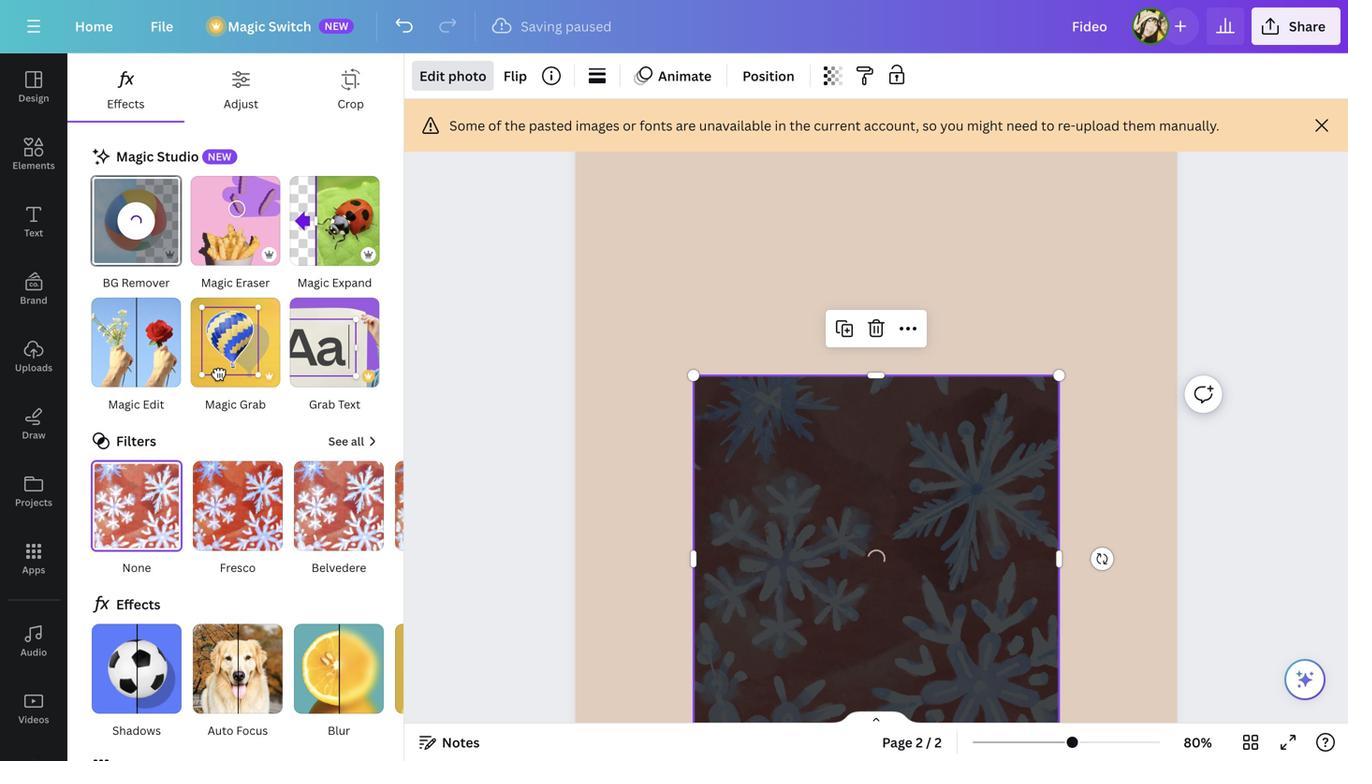 Task type: vqa. For each thing, say whether or not it's contained in the screenshot.
Custom size dropdown button
no



Task type: locate. For each thing, give the bounding box(es) containing it.
manually.
[[1160, 117, 1220, 134]]

brand
[[20, 294, 47, 307]]

magic left eraser
[[201, 275, 233, 290]]

draw button
[[0, 391, 67, 458]]

all
[[351, 434, 364, 449]]

edit
[[420, 67, 445, 85], [143, 397, 164, 412]]

magic up filters
[[108, 397, 140, 412]]

magic for magic expand
[[297, 275, 329, 290]]

new inside magic studio new
[[208, 150, 232, 164]]

edit up filters
[[143, 397, 164, 412]]

videos button
[[0, 675, 67, 743]]

new inside main menu bar
[[325, 19, 349, 33]]

edit inside button
[[143, 397, 164, 412]]

0 vertical spatial new
[[325, 19, 349, 33]]

blur
[[328, 723, 350, 739]]

position
[[743, 67, 795, 85]]

notes button
[[412, 728, 487, 758]]

new
[[325, 19, 349, 33], [208, 150, 232, 164]]

new right 'switch'
[[325, 19, 349, 33]]

edit left photo
[[420, 67, 445, 85]]

effects
[[107, 96, 145, 111], [116, 596, 161, 614]]

magic edit button
[[90, 297, 182, 415]]

magic studio new
[[116, 148, 232, 165]]

show pages image
[[832, 711, 922, 726]]

grab left grab text
[[240, 397, 266, 412]]

filters
[[116, 432, 156, 450]]

1 vertical spatial effects
[[116, 596, 161, 614]]

0 horizontal spatial the
[[505, 117, 526, 134]]

1 horizontal spatial the
[[790, 117, 811, 134]]

magic left the studio
[[116, 148, 154, 165]]

text button
[[0, 188, 67, 256]]

belvedere button
[[292, 461, 386, 579]]

grab
[[240, 397, 266, 412], [309, 397, 335, 412]]

2 left /
[[916, 734, 923, 752]]

0 vertical spatial effects
[[107, 96, 145, 111]]

0 horizontal spatial text
[[24, 227, 43, 239]]

0 horizontal spatial new
[[208, 150, 232, 164]]

page 2 / 2 button
[[875, 728, 950, 758]]

bg remover
[[103, 275, 170, 290]]

magic for magic studio new
[[116, 148, 154, 165]]

flip
[[504, 67, 527, 85]]

magic eraser
[[201, 275, 270, 290]]

/
[[926, 734, 932, 752]]

edit inside dropdown button
[[420, 67, 445, 85]]

magic
[[228, 17, 265, 35], [116, 148, 154, 165], [201, 275, 233, 290], [297, 275, 329, 290], [108, 397, 140, 412], [205, 397, 237, 412]]

magic for magic edit
[[108, 397, 140, 412]]

2 the from the left
[[790, 117, 811, 134]]

focus
[[236, 723, 268, 739]]

share
[[1290, 17, 1326, 35]]

current
[[814, 117, 861, 134]]

auto focus
[[208, 723, 268, 739]]

2
[[916, 734, 923, 752], [935, 734, 942, 752]]

the
[[505, 117, 526, 134], [790, 117, 811, 134]]

auto focus button
[[191, 624, 285, 742]]

text up brand button in the top left of the page
[[24, 227, 43, 239]]

1 horizontal spatial 2
[[935, 734, 942, 752]]

magic grab
[[205, 397, 266, 412]]

none
[[122, 560, 151, 576]]

magic left expand
[[297, 275, 329, 290]]

magic for magic grab
[[205, 397, 237, 412]]

effects up magic studio new
[[107, 96, 145, 111]]

of
[[488, 117, 502, 134]]

videos
[[18, 714, 49, 726]]

1 horizontal spatial new
[[325, 19, 349, 33]]

audio button
[[0, 608, 67, 675]]

1 vertical spatial new
[[208, 150, 232, 164]]

you
[[941, 117, 964, 134]]

see all button
[[327, 431, 381, 453]]

1 horizontal spatial edit
[[420, 67, 445, 85]]

need
[[1007, 117, 1038, 134]]

text up see all
[[338, 397, 361, 412]]

1 vertical spatial text
[[338, 397, 361, 412]]

magic right the magic edit
[[205, 397, 237, 412]]

effects button
[[67, 53, 184, 121]]

80% button
[[1168, 728, 1229, 758]]

fonts
[[640, 117, 673, 134]]

design
[[18, 92, 49, 104]]

new right the studio
[[208, 150, 232, 164]]

switch
[[269, 17, 312, 35]]

0 horizontal spatial grab
[[240, 397, 266, 412]]

notes
[[442, 734, 480, 752]]

1 grab from the left
[[240, 397, 266, 412]]

1 horizontal spatial text
[[338, 397, 361, 412]]

grab text
[[309, 397, 361, 412]]

uploads button
[[0, 323, 67, 391]]

duotone button
[[393, 624, 487, 742]]

the right in on the right of the page
[[790, 117, 811, 134]]

grab up see
[[309, 397, 335, 412]]

magic inside main menu bar
[[228, 17, 265, 35]]

0 horizontal spatial 2
[[916, 734, 923, 752]]

saving paused status
[[483, 15, 621, 37]]

magic edit
[[108, 397, 164, 412]]

2 2 from the left
[[935, 734, 942, 752]]

elements
[[12, 159, 55, 172]]

1 vertical spatial edit
[[143, 397, 164, 412]]

grab text button
[[289, 297, 381, 415]]

see all
[[328, 434, 364, 449]]

2 right /
[[935, 734, 942, 752]]

some
[[450, 117, 485, 134]]

adjust
[[224, 96, 259, 111]]

1 the from the left
[[505, 117, 526, 134]]

0 horizontal spatial edit
[[143, 397, 164, 412]]

to
[[1042, 117, 1055, 134]]

canva assistant image
[[1294, 669, 1317, 691]]

magic left 'switch'
[[228, 17, 265, 35]]

eraser
[[236, 275, 270, 290]]

effects down none
[[116, 596, 161, 614]]

0 vertical spatial edit
[[420, 67, 445, 85]]

magic for magic eraser
[[201, 275, 233, 290]]

file button
[[136, 7, 188, 45]]

0 vertical spatial text
[[24, 227, 43, 239]]

file
[[151, 17, 173, 35]]

unavailable
[[699, 117, 772, 134]]

1 horizontal spatial grab
[[309, 397, 335, 412]]

2 grab from the left
[[309, 397, 335, 412]]

edit photo
[[420, 67, 487, 85]]

side panel tab list
[[0, 53, 67, 761]]

the right of
[[505, 117, 526, 134]]



Task type: describe. For each thing, give the bounding box(es) containing it.
see
[[328, 434, 348, 449]]

page 2 / 2
[[883, 734, 942, 752]]

bg remover button
[[90, 175, 182, 293]]

bg
[[103, 275, 119, 290]]

brand button
[[0, 256, 67, 323]]

home
[[75, 17, 113, 35]]

some of the pasted images or fonts are unavailable in the current account, so you might need to re-upload them manually.
[[450, 117, 1220, 134]]

flip button
[[496, 61, 535, 91]]

fresco
[[220, 560, 256, 576]]

them
[[1123, 117, 1156, 134]]

photo
[[448, 67, 487, 85]]

re-
[[1058, 117, 1076, 134]]

none button
[[90, 461, 184, 579]]

grab inside grab text button
[[309, 397, 335, 412]]

belvedere
[[312, 560, 366, 576]]

expand
[[332, 275, 372, 290]]

edit photo button
[[412, 61, 494, 91]]

text inside side panel tab list
[[24, 227, 43, 239]]

Design title text field
[[1057, 7, 1125, 45]]

adjust button
[[184, 53, 298, 121]]

projects
[[15, 496, 52, 509]]

magic expand button
[[289, 175, 381, 293]]

shadows
[[112, 723, 161, 739]]

home link
[[60, 7, 128, 45]]

magic expand
[[297, 275, 372, 290]]

pasted
[[529, 117, 573, 134]]

draw
[[22, 429, 46, 442]]

blur button
[[292, 624, 386, 742]]

saving paused
[[521, 17, 612, 35]]

magic for magic switch
[[228, 17, 265, 35]]

80%
[[1184, 734, 1213, 752]]

studio
[[157, 148, 199, 165]]

audio
[[20, 646, 47, 659]]

magic grab button
[[190, 297, 281, 415]]

auto
[[208, 723, 234, 739]]

share button
[[1252, 7, 1341, 45]]

or
[[623, 117, 637, 134]]

crop
[[338, 96, 364, 111]]

apps button
[[0, 525, 67, 593]]

elements button
[[0, 121, 67, 188]]

might
[[967, 117, 1004, 134]]

projects button
[[0, 458, 67, 525]]

effects inside button
[[107, 96, 145, 111]]

position button
[[735, 61, 802, 91]]

paused
[[566, 17, 612, 35]]

page
[[883, 734, 913, 752]]

uploads
[[15, 362, 53, 374]]

shadows button
[[90, 624, 184, 742]]

saving
[[521, 17, 562, 35]]

crop button
[[298, 53, 404, 121]]

in
[[775, 117, 787, 134]]

animate button
[[628, 61, 719, 91]]

account,
[[864, 117, 920, 134]]

design button
[[0, 53, 67, 121]]

main menu bar
[[0, 0, 1349, 53]]

apps
[[22, 564, 45, 576]]

upload
[[1076, 117, 1120, 134]]

1 2 from the left
[[916, 734, 923, 752]]

grab inside magic grab "button"
[[240, 397, 266, 412]]

magic eraser button
[[190, 175, 281, 293]]

are
[[676, 117, 696, 134]]

images
[[576, 117, 620, 134]]

so
[[923, 117, 937, 134]]

fresco button
[[191, 461, 285, 579]]

duotone
[[417, 723, 464, 739]]

remover
[[122, 275, 170, 290]]



